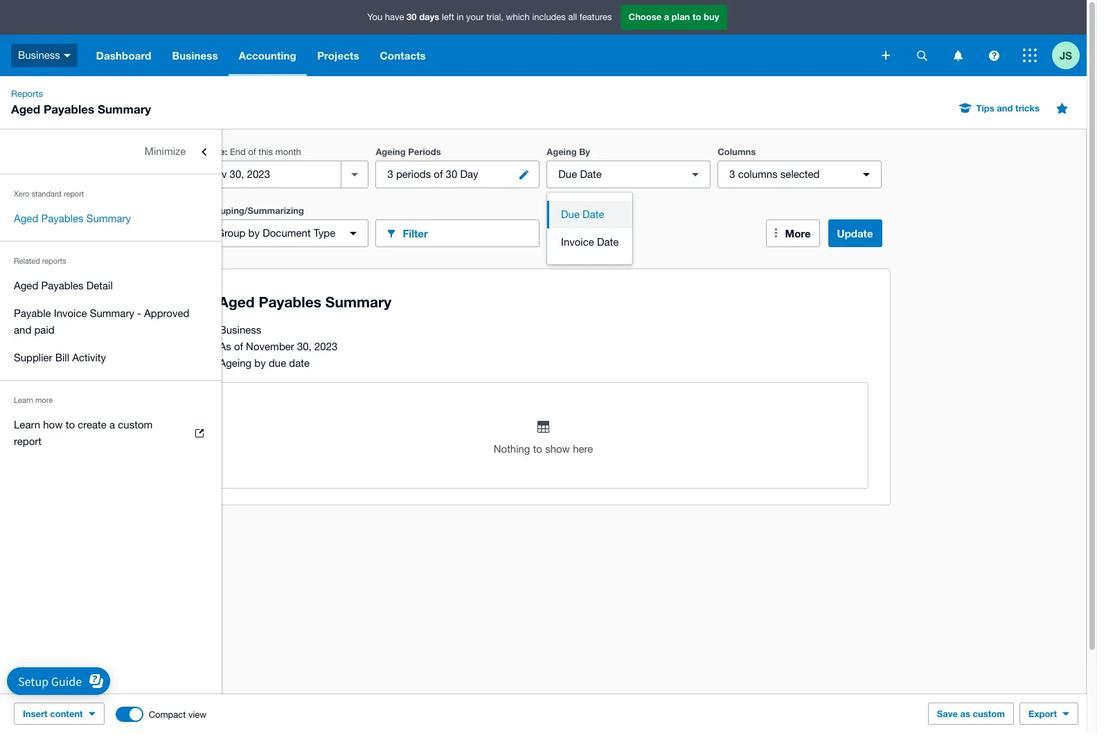 Task type: vqa. For each thing, say whether or not it's contained in the screenshot.
second Bayside
no



Task type: locate. For each thing, give the bounding box(es) containing it.
3 columns selected
[[729, 168, 820, 180]]

document
[[263, 227, 311, 239]]

payables down reports link
[[44, 102, 94, 116]]

ageing for ageing by
[[547, 146, 577, 157]]

2 horizontal spatial business
[[219, 324, 261, 336]]

0 horizontal spatial custom
[[118, 419, 153, 431]]

business button
[[0, 35, 86, 76], [162, 35, 228, 76]]

1 vertical spatial aged
[[14, 213, 38, 224]]

0 horizontal spatial to
[[66, 419, 75, 431]]

by left due
[[254, 357, 266, 369]]

nothing to show here
[[494, 443, 593, 455]]

0 vertical spatial payables
[[44, 102, 94, 116]]

0 horizontal spatial ageing
[[219, 357, 252, 369]]

1 horizontal spatial invoice
[[561, 236, 594, 248]]

date down due date button
[[597, 236, 619, 248]]

november
[[246, 341, 294, 353]]

summary inside reports aged payables summary
[[98, 102, 151, 116]]

3 periods of 30 day
[[387, 168, 478, 180]]

aged down reports link
[[11, 102, 40, 116]]

by inside group by document type popup button
[[248, 227, 260, 239]]

1 horizontal spatial 30
[[446, 168, 457, 180]]

more
[[785, 227, 811, 240]]

save as custom button
[[928, 703, 1014, 725]]

1 vertical spatial and
[[14, 324, 31, 336]]

custom right create
[[118, 419, 153, 431]]

ageing up periods
[[376, 146, 406, 157]]

2 vertical spatial payables
[[41, 280, 84, 292]]

aged down xero
[[14, 213, 38, 224]]

by down grouping/summarizing at the left of the page
[[248, 227, 260, 239]]

a
[[664, 11, 669, 22], [109, 419, 115, 431]]

3 inside button
[[387, 168, 393, 180]]

minimize button
[[0, 138, 222, 166]]

related reports
[[14, 257, 66, 265]]

payables down xero standard report
[[41, 213, 84, 224]]

0 horizontal spatial business button
[[0, 35, 86, 76]]

learn
[[14, 396, 33, 404], [14, 419, 40, 431]]

30 right have
[[407, 11, 417, 22]]

0 vertical spatial of
[[248, 147, 256, 157]]

date up invoice date
[[583, 208, 604, 220]]

1 vertical spatial learn
[[14, 419, 40, 431]]

xero standard report
[[14, 190, 84, 198]]

to left buy
[[693, 11, 701, 22]]

columns
[[718, 146, 756, 157]]

related
[[14, 257, 40, 265]]

detail
[[86, 280, 113, 292]]

payables down reports
[[41, 280, 84, 292]]

accounting
[[239, 49, 296, 62]]

0 horizontal spatial invoice
[[54, 308, 87, 319]]

bill
[[55, 352, 69, 364]]

invoice down aged payables detail
[[54, 308, 87, 319]]

due up invoice date
[[561, 208, 580, 220]]

0 horizontal spatial of
[[234, 341, 243, 353]]

banner containing js
[[0, 0, 1087, 76]]

navigation
[[86, 35, 872, 76]]

js button
[[1052, 35, 1087, 76]]

0 vertical spatial report
[[64, 190, 84, 198]]

1 vertical spatial a
[[109, 419, 115, 431]]

all
[[568, 12, 577, 22]]

aged
[[11, 102, 40, 116], [14, 213, 38, 224], [14, 280, 38, 292]]

custom inside "button"
[[973, 709, 1005, 720]]

1 horizontal spatial business
[[172, 49, 218, 62]]

tricks
[[1015, 103, 1040, 114]]

learn left the more
[[14, 396, 33, 404]]

1 horizontal spatial 3
[[729, 168, 735, 180]]

aged payables detail link
[[0, 272, 222, 300]]

1 vertical spatial due
[[561, 208, 580, 220]]

2 horizontal spatial to
[[693, 11, 701, 22]]

in
[[457, 12, 464, 22]]

due down ageing by
[[558, 168, 577, 180]]

0 horizontal spatial 3
[[387, 168, 393, 180]]

features
[[580, 12, 612, 22]]

1 horizontal spatial a
[[664, 11, 669, 22]]

1 vertical spatial 30
[[446, 168, 457, 180]]

and right tips
[[997, 103, 1013, 114]]

1 vertical spatial custom
[[973, 709, 1005, 720]]

a right create
[[109, 419, 115, 431]]

0 vertical spatial and
[[997, 103, 1013, 114]]

2 vertical spatial aged
[[14, 280, 38, 292]]

1 horizontal spatial svg image
[[989, 50, 999, 61]]

of inside the 3 periods of 30 day button
[[434, 168, 443, 180]]

date : end of this month
[[205, 146, 301, 157]]

navigation containing dashboard
[[86, 35, 872, 76]]

2 vertical spatial summary
[[90, 308, 134, 319]]

0 vertical spatial 30
[[407, 11, 417, 22]]

0 horizontal spatial svg image
[[64, 54, 71, 57]]

due date for due date button
[[561, 208, 604, 220]]

filter
[[403, 227, 428, 239]]

due date up invoice date
[[561, 208, 604, 220]]

1 horizontal spatial business button
[[162, 35, 228, 76]]

3 periods of 30 day button
[[376, 161, 540, 188]]

summary left -
[[90, 308, 134, 319]]

nothing
[[494, 443, 530, 455]]

of inside business as of november 30, 2023 ageing by due date
[[234, 341, 243, 353]]

list box
[[547, 193, 633, 265]]

due
[[558, 168, 577, 180], [561, 208, 580, 220]]

navigation inside banner
[[86, 35, 872, 76]]

banner
[[0, 0, 1087, 76]]

aged inside reports aged payables summary
[[11, 102, 40, 116]]

minimize
[[145, 145, 186, 157]]

to right the how
[[66, 419, 75, 431]]

0 vertical spatial to
[[693, 11, 701, 22]]

payables for summary
[[41, 213, 84, 224]]

1 horizontal spatial and
[[997, 103, 1013, 114]]

of left 'this' at the top left of page
[[248, 147, 256, 157]]

compact
[[149, 710, 186, 720]]

reports aged payables summary
[[11, 89, 151, 116]]

report up aged payables summary
[[64, 190, 84, 198]]

aged down related
[[14, 280, 38, 292]]

due date
[[558, 168, 602, 180], [561, 208, 604, 220]]

1 vertical spatial payables
[[41, 213, 84, 224]]

2 horizontal spatial svg image
[[1023, 48, 1037, 62]]

3
[[387, 168, 393, 180], [729, 168, 735, 180]]

1 horizontal spatial of
[[248, 147, 256, 157]]

list of convenience dates image
[[341, 161, 369, 188]]

0 horizontal spatial 30
[[407, 11, 417, 22]]

contacts button
[[370, 35, 436, 76]]

1 vertical spatial by
[[254, 357, 266, 369]]

1 vertical spatial of
[[434, 168, 443, 180]]

and
[[997, 103, 1013, 114], [14, 324, 31, 336]]

30 left day
[[446, 168, 457, 180]]

to
[[693, 11, 701, 22], [66, 419, 75, 431], [533, 443, 542, 455]]

learn down learn more
[[14, 419, 40, 431]]

svg image up reports aged payables summary
[[64, 54, 71, 57]]

date inside popup button
[[580, 168, 602, 180]]

ageing periods
[[376, 146, 441, 157]]

a left plan
[[664, 11, 669, 22]]

payable invoice summary - approved and paid link
[[0, 300, 222, 344]]

insert content button
[[14, 703, 104, 725]]

date down by
[[580, 168, 602, 180]]

due inside button
[[561, 208, 580, 220]]

1 vertical spatial invoice
[[54, 308, 87, 319]]

0 horizontal spatial and
[[14, 324, 31, 336]]

columns
[[738, 168, 778, 180]]

svg image
[[917, 50, 927, 61], [953, 50, 962, 61], [882, 51, 890, 60]]

summary inside payable invoice summary - approved and paid
[[90, 308, 134, 319]]

aged for aged payables detail
[[14, 280, 38, 292]]

your
[[466, 12, 484, 22]]

invoice date
[[561, 236, 619, 248]]

1 vertical spatial summary
[[86, 213, 131, 224]]

-
[[137, 308, 141, 319]]

here
[[573, 443, 593, 455]]

due date inside popup button
[[558, 168, 602, 180]]

0 vertical spatial a
[[664, 11, 669, 22]]

group
[[216, 227, 246, 239]]

0 vertical spatial invoice
[[561, 236, 594, 248]]

group containing due date
[[547, 193, 633, 265]]

summary down minimize button
[[86, 213, 131, 224]]

ageing
[[376, 146, 406, 157], [547, 146, 577, 157], [219, 357, 252, 369]]

payables
[[44, 102, 94, 116], [41, 213, 84, 224], [41, 280, 84, 292]]

left
[[442, 12, 454, 22]]

2 business button from the left
[[162, 35, 228, 76]]

group
[[547, 193, 633, 265]]

due date button
[[547, 161, 711, 188]]

of right periods
[[434, 168, 443, 180]]

2 learn from the top
[[14, 419, 40, 431]]

payable
[[14, 308, 51, 319]]

tips and tricks button
[[951, 97, 1048, 119]]

1 learn from the top
[[14, 396, 33, 404]]

summary up minimize button
[[98, 102, 151, 116]]

1 vertical spatial report
[[14, 436, 42, 447]]

compact view
[[149, 710, 207, 720]]

0 horizontal spatial report
[[14, 436, 42, 447]]

custom right as
[[973, 709, 1005, 720]]

approved
[[144, 308, 189, 319]]

date for due date button
[[583, 208, 604, 220]]

1 vertical spatial to
[[66, 419, 75, 431]]

standard
[[31, 190, 62, 198]]

0 vertical spatial due date
[[558, 168, 602, 180]]

to inside learn how to create a custom report
[[66, 419, 75, 431]]

invoice inside payable invoice summary - approved and paid
[[54, 308, 87, 319]]

a inside learn how to create a custom report
[[109, 419, 115, 431]]

tips
[[976, 103, 994, 114]]

2 vertical spatial of
[[234, 341, 243, 353]]

1 horizontal spatial custom
[[973, 709, 1005, 720]]

1 vertical spatial due date
[[561, 208, 604, 220]]

0 vertical spatial aged
[[11, 102, 40, 116]]

by inside business as of november 30, 2023 ageing by due date
[[254, 357, 266, 369]]

create
[[78, 419, 107, 431]]

svg image left js
[[1023, 48, 1037, 62]]

0 vertical spatial summary
[[98, 102, 151, 116]]

ageing down as
[[219, 357, 252, 369]]

to left show
[[533, 443, 542, 455]]

learn inside learn how to create a custom report
[[14, 419, 40, 431]]

learn how to create a custom report
[[14, 419, 153, 447]]

and inside payable invoice summary - approved and paid
[[14, 324, 31, 336]]

paid
[[34, 324, 54, 336]]

0 vertical spatial custom
[[118, 419, 153, 431]]

trial,
[[486, 12, 504, 22]]

due date inside button
[[561, 208, 604, 220]]

2 horizontal spatial of
[[434, 168, 443, 180]]

ageing for ageing periods
[[376, 146, 406, 157]]

2 3 from the left
[[729, 168, 735, 180]]

0 horizontal spatial a
[[109, 419, 115, 431]]

invoice date button
[[547, 229, 633, 256]]

you
[[367, 12, 382, 22]]

0 vertical spatial by
[[248, 227, 260, 239]]

1 3 from the left
[[387, 168, 393, 180]]

ageing left by
[[547, 146, 577, 157]]

aged for aged payables summary
[[14, 213, 38, 224]]

summary for payables
[[86, 213, 131, 224]]

insert
[[23, 709, 48, 720]]

ageing inside business as of november 30, 2023 ageing by due date
[[219, 357, 252, 369]]

by
[[248, 227, 260, 239], [254, 357, 266, 369]]

svg image up the tips and tricks button
[[989, 50, 999, 61]]

and down payable
[[14, 324, 31, 336]]

3 down columns
[[729, 168, 735, 180]]

invoice down due date button
[[561, 236, 594, 248]]

2 horizontal spatial ageing
[[547, 146, 577, 157]]

due inside popup button
[[558, 168, 577, 180]]

1 horizontal spatial ageing
[[376, 146, 406, 157]]

business
[[18, 49, 60, 61], [172, 49, 218, 62], [219, 324, 261, 336]]

0 vertical spatial learn
[[14, 396, 33, 404]]

reports link
[[6, 87, 48, 101]]

a inside banner
[[664, 11, 669, 22]]

report down learn more
[[14, 436, 42, 447]]

supplier bill activity
[[14, 352, 106, 364]]

choose a plan to buy
[[629, 11, 719, 22]]

ageing by
[[547, 146, 590, 157]]

of right as
[[234, 341, 243, 353]]

due date down by
[[558, 168, 602, 180]]

buy
[[704, 11, 719, 22]]

svg image
[[1023, 48, 1037, 62], [989, 50, 999, 61], [64, 54, 71, 57]]

as
[[219, 341, 231, 353]]

which
[[506, 12, 530, 22]]

payables for detail
[[41, 280, 84, 292]]

group by document type
[[216, 227, 335, 239]]

group by document type button
[[205, 220, 369, 247]]

by
[[579, 146, 590, 157]]

30 inside button
[[446, 168, 457, 180]]

2 vertical spatial to
[[533, 443, 542, 455]]

0 vertical spatial due
[[558, 168, 577, 180]]

due date for due date popup button
[[558, 168, 602, 180]]

3 left periods
[[387, 168, 393, 180]]



Task type: describe. For each thing, give the bounding box(es) containing it.
due
[[269, 357, 286, 369]]

business as of november 30, 2023 ageing by due date
[[219, 324, 338, 369]]

and inside button
[[997, 103, 1013, 114]]

svg image inside 'business' "popup button"
[[64, 54, 71, 57]]

0 horizontal spatial svg image
[[882, 51, 890, 60]]

payables inside reports aged payables summary
[[44, 102, 94, 116]]

grouping/summarizing
[[205, 205, 304, 216]]

export
[[1029, 709, 1057, 720]]

30 inside banner
[[407, 11, 417, 22]]

1 business button from the left
[[0, 35, 86, 76]]

includes
[[532, 12, 566, 22]]

learn for learn more
[[14, 396, 33, 404]]

periods
[[408, 146, 441, 157]]

3 for 3 periods of 30 day
[[387, 168, 393, 180]]

due date button
[[547, 201, 633, 229]]

contacts
[[380, 49, 426, 62]]

as
[[960, 709, 970, 720]]

content
[[50, 709, 83, 720]]

how
[[43, 419, 63, 431]]

1 horizontal spatial report
[[64, 190, 84, 198]]

to inside banner
[[693, 11, 701, 22]]

custom inside learn how to create a custom report
[[118, 419, 153, 431]]

date
[[289, 357, 310, 369]]

type
[[314, 227, 335, 239]]

supplier
[[14, 352, 52, 364]]

more button
[[766, 220, 820, 247]]

report inside learn how to create a custom report
[[14, 436, 42, 447]]

:
[[225, 146, 227, 157]]

more
[[35, 396, 53, 404]]

view
[[188, 710, 207, 720]]

end
[[230, 147, 246, 157]]

2023
[[314, 341, 338, 353]]

Report title field
[[215, 287, 862, 319]]

30,
[[297, 341, 312, 353]]

date left the 'end'
[[205, 146, 225, 157]]

date for invoice date button
[[597, 236, 619, 248]]

save
[[937, 709, 958, 720]]

dashboard link
[[86, 35, 162, 76]]

invoice inside button
[[561, 236, 594, 248]]

export button
[[1020, 703, 1078, 725]]

date for due date popup button
[[580, 168, 602, 180]]

projects button
[[307, 35, 370, 76]]

activity
[[72, 352, 106, 364]]

2 horizontal spatial svg image
[[953, 50, 962, 61]]

due for due date popup button
[[558, 168, 577, 180]]

1 horizontal spatial svg image
[[917, 50, 927, 61]]

learn for learn how to create a custom report
[[14, 419, 40, 431]]

of inside date : end of this month
[[248, 147, 256, 157]]

month
[[275, 147, 301, 157]]

due for due date button
[[561, 208, 580, 220]]

0 horizontal spatial business
[[18, 49, 60, 61]]

show
[[545, 443, 570, 455]]

Select end date field
[[205, 161, 341, 188]]

plan
[[672, 11, 690, 22]]

aged payables detail
[[14, 280, 113, 292]]

remove from favorites image
[[1048, 94, 1076, 122]]

business inside business as of november 30, 2023 ageing by due date
[[219, 324, 261, 336]]

supplier bill activity link
[[0, 344, 222, 372]]

js
[[1060, 49, 1072, 61]]

day
[[460, 168, 478, 180]]

payable invoice summary - approved and paid
[[14, 308, 189, 336]]

1 horizontal spatial to
[[533, 443, 542, 455]]

update
[[837, 227, 873, 240]]

insert content
[[23, 709, 83, 720]]

reports
[[11, 89, 43, 99]]

save as custom
[[937, 709, 1005, 720]]

this
[[259, 147, 273, 157]]

aged payables summary link
[[0, 205, 222, 233]]

learn more
[[14, 396, 53, 404]]

update button
[[828, 220, 882, 247]]

list box containing due date
[[547, 193, 633, 265]]

have
[[385, 12, 404, 22]]

of for business as of november 30, 2023 ageing by due date
[[234, 341, 243, 353]]

3 for 3 columns selected
[[729, 168, 735, 180]]

you have 30 days left in your trial, which includes all features
[[367, 11, 612, 22]]

days
[[419, 11, 439, 22]]

aged payables summary
[[14, 213, 131, 224]]

summary for invoice
[[90, 308, 134, 319]]

selected
[[780, 168, 820, 180]]

reports
[[42, 257, 66, 265]]

periods
[[396, 168, 431, 180]]

choose
[[629, 11, 662, 22]]

of for 3 periods of 30 day
[[434, 168, 443, 180]]

xero
[[14, 190, 29, 198]]



